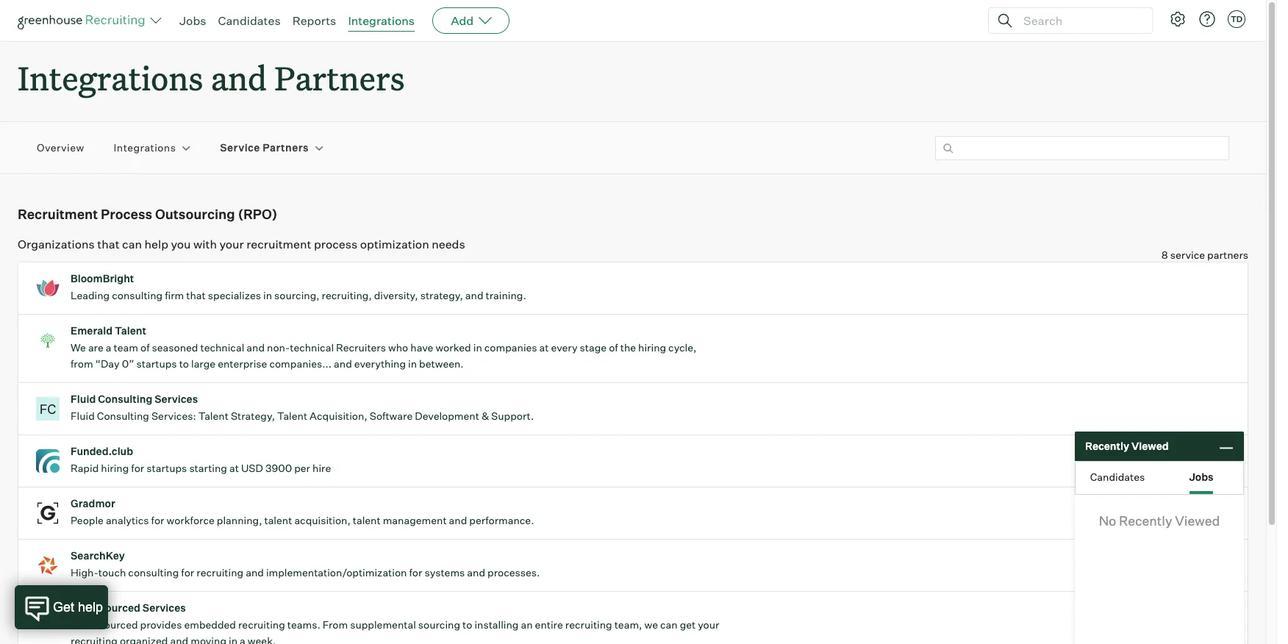 Task type: vqa. For each thing, say whether or not it's contained in the screenshot.


Task type: describe. For each thing, give the bounding box(es) containing it.
stage
[[580, 341, 607, 354]]

reports link
[[292, 13, 336, 28]]

companies
[[485, 341, 537, 354]]

with
[[193, 237, 217, 252]]

2 fluid from the top
[[71, 410, 95, 422]]

0 vertical spatial recently
[[1086, 440, 1130, 453]]

we
[[71, 341, 86, 354]]

companies...
[[270, 358, 332, 370]]

0 vertical spatial integrations
[[348, 13, 415, 28]]

performance.
[[470, 514, 534, 527]]

and inside teamsourced services teamsourced provides embedded recruiting teams. from supplemental sourcing to installing an entire recruiting team, we can get your recruiting organized and moving in a week.
[[170, 635, 188, 644]]

workforce
[[167, 514, 215, 527]]

recruiting left organized
[[71, 635, 118, 644]]

to inside emerald talent we are a team of seasoned technical and non-technical recruiters who have worked in companies at every stage of the hiring cycle, from "day 0" startups to large enterprise companies... and everything in between.
[[179, 358, 189, 370]]

at inside funded.club rapid hiring for startups starting at usd 3900 per hire
[[229, 462, 239, 475]]

1 teamsourced from the top
[[71, 602, 140, 614]]

partners
[[1208, 249, 1249, 261]]

0 vertical spatial that
[[97, 237, 120, 252]]

teamsourced services teamsourced provides embedded recruiting teams. from supplemental sourcing to installing an entire recruiting team, we can get your recruiting organized and moving in a week.
[[71, 602, 720, 644]]

and down recruiters
[[334, 358, 352, 370]]

we
[[645, 619, 658, 631]]

for inside gradmor people analytics for workforce planning, talent acquisition, talent management and performance.
[[151, 514, 164, 527]]

8 service partners
[[1162, 249, 1249, 261]]

0 vertical spatial jobs
[[179, 13, 206, 28]]

recruiting inside searchkey high-touch consulting for recruiting and implementation/optimization for systems and processes.
[[197, 567, 244, 579]]

reports
[[292, 13, 336, 28]]

1 fluid from the top
[[71, 393, 96, 405]]

cycle,
[[669, 341, 697, 354]]

installing
[[475, 619, 519, 631]]

bloombright
[[71, 272, 134, 285]]

from
[[71, 358, 93, 370]]

provides
[[140, 619, 182, 631]]

overview link
[[37, 141, 84, 155]]

services inside fluid consulting services fluid consulting services: talent strategy, talent acquisition, software development & support.
[[155, 393, 198, 405]]

no
[[1099, 513, 1117, 529]]

rapid
[[71, 462, 99, 475]]

recruiting up week.
[[238, 619, 285, 631]]

can inside teamsourced services teamsourced provides embedded recruiting teams. from supplemental sourcing to installing an entire recruiting team, we can get your recruiting organized and moving in a week.
[[660, 619, 678, 631]]

service partners
[[220, 142, 309, 154]]

integrations and partners
[[18, 56, 405, 99]]

outsourcing
[[155, 206, 235, 222]]

hire
[[313, 462, 331, 475]]

teams.
[[287, 619, 321, 631]]

in down have
[[408, 358, 417, 370]]

service
[[220, 142, 260, 154]]

for inside funded.club rapid hiring for startups starting at usd 3900 per hire
[[131, 462, 144, 475]]

0 vertical spatial candidates
[[218, 13, 281, 28]]

people
[[71, 514, 104, 527]]

processes.
[[488, 567, 540, 579]]

between.
[[419, 358, 464, 370]]

8
[[1162, 249, 1169, 261]]

add
[[451, 13, 474, 28]]

touch
[[98, 567, 126, 579]]

team,
[[615, 619, 642, 631]]

everything
[[354, 358, 406, 370]]

1 of from the left
[[140, 341, 150, 354]]

searchkey
[[71, 550, 125, 562]]

td button
[[1228, 10, 1246, 28]]

organizations that can help you with your recruitment process optimization needs
[[18, 237, 465, 252]]

entire
[[535, 619, 563, 631]]

emerald
[[71, 325, 113, 337]]

organizations
[[18, 237, 95, 252]]

enterprise
[[218, 358, 267, 370]]

who
[[388, 341, 408, 354]]

hiring inside emerald talent we are a team of seasoned technical and non-technical recruiters who have worked in companies at every stage of the hiring cycle, from "day 0" startups to large enterprise companies... and everything in between.
[[638, 341, 666, 354]]

support.
[[491, 410, 534, 422]]

tab list containing candidates
[[1076, 462, 1244, 494]]

non-
[[267, 341, 290, 354]]

usd
[[241, 462, 263, 475]]

"day
[[95, 358, 120, 370]]

service partners link
[[220, 141, 309, 155]]

consulting inside bloombright leading consulting firm that specializes in sourcing, recruiting, diversity, strategy, and training.
[[112, 289, 163, 302]]

per
[[294, 462, 310, 475]]

no recently viewed
[[1099, 513, 1220, 529]]

1 technical from the left
[[200, 341, 244, 354]]

1 vertical spatial recently
[[1120, 513, 1173, 529]]

needs
[[432, 237, 465, 252]]

bloombright leading consulting firm that specializes in sourcing, recruiting, diversity, strategy, and training.
[[71, 272, 526, 302]]

overview
[[37, 142, 84, 154]]

the
[[621, 341, 636, 354]]

recruiting left team,
[[565, 619, 612, 631]]

consulting inside searchkey high-touch consulting for recruiting and implementation/optimization for systems and processes.
[[128, 567, 179, 579]]

implementation/optimization
[[266, 567, 407, 579]]

recruitment process outsourcing (rpo)
[[18, 206, 278, 222]]

have
[[411, 341, 434, 354]]

organized
[[120, 635, 168, 644]]

funded.club
[[71, 445, 133, 458]]

recruitment
[[18, 206, 98, 222]]

startups inside funded.club rapid hiring for startups starting at usd 3900 per hire
[[147, 462, 187, 475]]

1 vertical spatial partners
[[263, 142, 309, 154]]

moving
[[191, 635, 227, 644]]

in right worked
[[474, 341, 482, 354]]

emerald talent we are a team of seasoned technical and non-technical recruiters who have worked in companies at every stage of the hiring cycle, from "day 0" startups to large enterprise companies... and everything in between.
[[71, 325, 697, 370]]

help
[[145, 237, 168, 252]]

fc
[[39, 401, 56, 417]]

for left systems
[[409, 567, 422, 579]]

1 horizontal spatial viewed
[[1176, 513, 1220, 529]]

acquisition,
[[294, 514, 351, 527]]

planning,
[[217, 514, 262, 527]]

candidates inside tab list
[[1091, 470, 1145, 483]]

td button
[[1225, 7, 1249, 31]]

1 vertical spatial integrations link
[[114, 141, 176, 155]]

your inside teamsourced services teamsourced provides embedded recruiting teams. from supplemental sourcing to installing an entire recruiting team, we can get your recruiting organized and moving in a week.
[[698, 619, 720, 631]]

td
[[1231, 14, 1243, 24]]

process
[[101, 206, 152, 222]]

services:
[[151, 410, 196, 422]]

talent inside emerald talent we are a team of seasoned technical and non-technical recruiters who have worked in companies at every stage of the hiring cycle, from "day 0" startups to large enterprise companies... and everything in between.
[[115, 325, 146, 337]]

sourcing
[[418, 619, 460, 631]]



Task type: locate. For each thing, give the bounding box(es) containing it.
talent
[[264, 514, 292, 527], [353, 514, 381, 527]]

management
[[383, 514, 447, 527]]

your right "with"
[[219, 237, 244, 252]]

startups inside emerald talent we are a team of seasoned technical and non-technical recruiters who have worked in companies at every stage of the hiring cycle, from "day 0" startups to large enterprise companies... and everything in between.
[[136, 358, 177, 370]]

can
[[122, 237, 142, 252], [660, 619, 678, 631]]

technical
[[200, 341, 244, 354], [290, 341, 334, 354]]

that up bloombright
[[97, 237, 120, 252]]

embedded
[[184, 619, 236, 631]]

fluid right fc
[[71, 410, 95, 422]]

and down planning,
[[246, 567, 264, 579]]

a left week.
[[240, 635, 246, 644]]

jobs link
[[179, 13, 206, 28]]

1 vertical spatial teamsourced
[[71, 619, 138, 631]]

0 vertical spatial viewed
[[1132, 440, 1169, 453]]

candidates right jobs link
[[218, 13, 281, 28]]

worked
[[436, 341, 471, 354]]

greenhouse recruiting image
[[18, 12, 150, 29]]

jobs up no recently viewed
[[1190, 470, 1214, 483]]

and down candidates link
[[211, 56, 267, 99]]

1 vertical spatial jobs
[[1190, 470, 1214, 483]]

1 vertical spatial candidates
[[1091, 470, 1145, 483]]

0 horizontal spatial a
[[106, 341, 111, 354]]

0 horizontal spatial viewed
[[1132, 440, 1169, 453]]

to down seasoned
[[179, 358, 189, 370]]

tab list
[[1076, 462, 1244, 494]]

at
[[540, 341, 549, 354], [229, 462, 239, 475]]

3900
[[265, 462, 292, 475]]

acquisition,
[[310, 410, 368, 422]]

analytics
[[106, 514, 149, 527]]

searchkey high-touch consulting for recruiting and implementation/optimization for systems and processes.
[[71, 550, 540, 579]]

development
[[415, 410, 479, 422]]

1 horizontal spatial talent
[[353, 514, 381, 527]]

talent right 'strategy,'
[[277, 410, 308, 422]]

get
[[680, 619, 696, 631]]

1 horizontal spatial talent
[[198, 410, 229, 422]]

at left usd
[[229, 462, 239, 475]]

0 horizontal spatial can
[[122, 237, 142, 252]]

gradmor
[[71, 497, 115, 510]]

1 vertical spatial can
[[660, 619, 678, 631]]

0 vertical spatial consulting
[[98, 393, 152, 405]]

talent right acquisition,
[[353, 514, 381, 527]]

in inside teamsourced services teamsourced provides embedded recruiting teams. from supplemental sourcing to installing an entire recruiting team, we can get your recruiting organized and moving in a week.
[[229, 635, 238, 644]]

0 horizontal spatial talent
[[264, 514, 292, 527]]

a inside teamsourced services teamsourced provides embedded recruiting teams. from supplemental sourcing to installing an entire recruiting team, we can get your recruiting organized and moving in a week.
[[240, 635, 246, 644]]

1 horizontal spatial jobs
[[1190, 470, 1214, 483]]

1 horizontal spatial can
[[660, 619, 678, 631]]

every
[[551, 341, 578, 354]]

talent left 'strategy,'
[[198, 410, 229, 422]]

Search text field
[[1020, 10, 1139, 31]]

at left every
[[540, 341, 549, 354]]

teamsourced
[[71, 602, 140, 614], [71, 619, 138, 631]]

optimization
[[360, 237, 429, 252]]

integrations up recruitment process outsourcing (rpo)
[[114, 142, 176, 154]]

for right analytics at the bottom of the page
[[151, 514, 164, 527]]

services inside teamsourced services teamsourced provides embedded recruiting teams. from supplemental sourcing to installing an entire recruiting team, we can get your recruiting organized and moving in a week.
[[143, 602, 186, 614]]

integrations right reports
[[348, 13, 415, 28]]

0 horizontal spatial hiring
[[101, 462, 129, 475]]

in inside bloombright leading consulting firm that specializes in sourcing, recruiting, diversity, strategy, and training.
[[263, 289, 272, 302]]

1 talent from the left
[[264, 514, 292, 527]]

a right are
[[106, 341, 111, 354]]

to right the sourcing
[[463, 619, 473, 631]]

your right get
[[698, 619, 720, 631]]

2 vertical spatial integrations
[[114, 142, 176, 154]]

1 horizontal spatial technical
[[290, 341, 334, 354]]

0 vertical spatial startups
[[136, 358, 177, 370]]

a inside emerald talent we are a team of seasoned technical and non-technical recruiters who have worked in companies at every stage of the hiring cycle, from "day 0" startups to large enterprise companies... and everything in between.
[[106, 341, 111, 354]]

and up enterprise
[[247, 341, 265, 354]]

talent up team
[[115, 325, 146, 337]]

at inside emerald talent we are a team of seasoned technical and non-technical recruiters who have worked in companies at every stage of the hiring cycle, from "day 0" startups to large enterprise companies... and everything in between.
[[540, 341, 549, 354]]

recruiting
[[197, 567, 244, 579], [238, 619, 285, 631], [565, 619, 612, 631], [71, 635, 118, 644]]

0 horizontal spatial at
[[229, 462, 239, 475]]

0 vertical spatial your
[[219, 237, 244, 252]]

1 horizontal spatial your
[[698, 619, 720, 631]]

fluid consulting services fluid consulting services: talent strategy, talent acquisition, software development & support.
[[71, 393, 534, 422]]

startups
[[136, 358, 177, 370], [147, 462, 187, 475]]

integrations link up recruitment process outsourcing (rpo)
[[114, 141, 176, 155]]

consulting
[[98, 393, 152, 405], [97, 410, 149, 422]]

consulting down 0"
[[98, 393, 152, 405]]

2 technical from the left
[[290, 341, 334, 354]]

1 vertical spatial that
[[186, 289, 206, 302]]

consulting left firm
[[112, 289, 163, 302]]

can left help
[[122, 237, 142, 252]]

1 vertical spatial your
[[698, 619, 720, 631]]

recently viewed
[[1086, 440, 1169, 453]]

services up services:
[[155, 393, 198, 405]]

0"
[[122, 358, 134, 370]]

0 vertical spatial services
[[155, 393, 198, 405]]

0 vertical spatial teamsourced
[[71, 602, 140, 614]]

1 horizontal spatial that
[[186, 289, 206, 302]]

integrations
[[348, 13, 415, 28], [18, 56, 203, 99], [114, 142, 176, 154]]

starting
[[189, 462, 227, 475]]

candidates down recently viewed in the bottom right of the page
[[1091, 470, 1145, 483]]

0 vertical spatial a
[[106, 341, 111, 354]]

1 vertical spatial fluid
[[71, 410, 95, 422]]

and
[[211, 56, 267, 99], [465, 289, 484, 302], [247, 341, 265, 354], [334, 358, 352, 370], [449, 514, 467, 527], [246, 567, 264, 579], [467, 567, 485, 579], [170, 635, 188, 644]]

strategy,
[[231, 410, 275, 422]]

strategy,
[[420, 289, 463, 302]]

team
[[114, 341, 138, 354]]

firm
[[165, 289, 184, 302]]

1 vertical spatial startups
[[147, 462, 187, 475]]

2 of from the left
[[609, 341, 618, 354]]

startups left starting
[[147, 462, 187, 475]]

integrations down greenhouse recruiting image
[[18, 56, 203, 99]]

process
[[314, 237, 358, 252]]

to inside teamsourced services teamsourced provides embedded recruiting teams. from supplemental sourcing to installing an entire recruiting team, we can get your recruiting organized and moving in a week.
[[463, 619, 473, 631]]

1 horizontal spatial hiring
[[638, 341, 666, 354]]

in left sourcing,
[[263, 289, 272, 302]]

1 horizontal spatial to
[[463, 619, 473, 631]]

of left the
[[609, 341, 618, 354]]

0 vertical spatial partners
[[275, 56, 405, 99]]

0 vertical spatial at
[[540, 341, 549, 354]]

are
[[88, 341, 104, 354]]

integrations link
[[348, 13, 415, 28], [114, 141, 176, 155]]

candidates link
[[218, 13, 281, 28]]

systems
[[425, 567, 465, 579]]

0 horizontal spatial of
[[140, 341, 150, 354]]

that inside bloombright leading consulting firm that specializes in sourcing, recruiting, diversity, strategy, and training.
[[186, 289, 206, 302]]

funded.club rapid hiring for startups starting at usd 3900 per hire
[[71, 445, 331, 475]]

talent right planning,
[[264, 514, 292, 527]]

0 horizontal spatial technical
[[200, 341, 244, 354]]

talent
[[115, 325, 146, 337], [198, 410, 229, 422], [277, 410, 308, 422]]

partners
[[275, 56, 405, 99], [263, 142, 309, 154]]

in
[[263, 289, 272, 302], [474, 341, 482, 354], [408, 358, 417, 370], [229, 635, 238, 644]]

2 talent from the left
[[353, 514, 381, 527]]

and right systems
[[467, 567, 485, 579]]

hiring right the
[[638, 341, 666, 354]]

supplemental
[[350, 619, 416, 631]]

0 horizontal spatial talent
[[115, 325, 146, 337]]

week.
[[248, 635, 276, 644]]

0 horizontal spatial that
[[97, 237, 120, 252]]

1 vertical spatial viewed
[[1176, 513, 1220, 529]]

in right moving
[[229, 635, 238, 644]]

teamsourced up organized
[[71, 619, 138, 631]]

recruiters
[[336, 341, 386, 354]]

hiring
[[638, 341, 666, 354], [101, 462, 129, 475]]

partners down reports
[[275, 56, 405, 99]]

can right we
[[660, 619, 678, 631]]

and right management
[[449, 514, 467, 527]]

1 vertical spatial consulting
[[97, 410, 149, 422]]

0 vertical spatial consulting
[[112, 289, 163, 302]]

partners right service
[[263, 142, 309, 154]]

you
[[171, 237, 191, 252]]

1 horizontal spatial at
[[540, 341, 549, 354]]

None text field
[[936, 136, 1230, 160]]

gradmor people analytics for workforce planning, talent acquisition, talent management and performance.
[[71, 497, 534, 527]]

0 horizontal spatial jobs
[[179, 13, 206, 28]]

jobs left candidates link
[[179, 13, 206, 28]]

candidates
[[218, 13, 281, 28], [1091, 470, 1145, 483]]

of right team
[[140, 341, 150, 354]]

1 horizontal spatial of
[[609, 341, 618, 354]]

1 horizontal spatial a
[[240, 635, 246, 644]]

(rpo)
[[238, 206, 278, 222]]

fluid down 'from' at bottom
[[71, 393, 96, 405]]

1 vertical spatial hiring
[[101, 462, 129, 475]]

a
[[106, 341, 111, 354], [240, 635, 246, 644]]

consulting up funded.club
[[97, 410, 149, 422]]

0 horizontal spatial to
[[179, 358, 189, 370]]

recruiting up embedded
[[197, 567, 244, 579]]

hiring inside funded.club rapid hiring for startups starting at usd 3900 per hire
[[101, 462, 129, 475]]

0 vertical spatial fluid
[[71, 393, 96, 405]]

for down funded.club
[[131, 462, 144, 475]]

viewed
[[1132, 440, 1169, 453], [1176, 513, 1220, 529]]

high-
[[71, 567, 98, 579]]

0 vertical spatial hiring
[[638, 341, 666, 354]]

1 horizontal spatial candidates
[[1091, 470, 1145, 483]]

your
[[219, 237, 244, 252], [698, 619, 720, 631]]

for
[[131, 462, 144, 475], [151, 514, 164, 527], [181, 567, 194, 579], [409, 567, 422, 579]]

0 vertical spatial integrations link
[[348, 13, 415, 28]]

services
[[155, 393, 198, 405], [143, 602, 186, 614]]

startups down seasoned
[[136, 358, 177, 370]]

1 vertical spatial consulting
[[128, 567, 179, 579]]

leading
[[71, 289, 110, 302]]

specializes
[[208, 289, 261, 302]]

0 horizontal spatial candidates
[[218, 13, 281, 28]]

seasoned
[[152, 341, 198, 354]]

and left training. on the top left
[[465, 289, 484, 302]]

from
[[323, 619, 348, 631]]

technical up companies...
[[290, 341, 334, 354]]

recruitment
[[247, 237, 311, 252]]

integrations link right reports
[[348, 13, 415, 28]]

that right firm
[[186, 289, 206, 302]]

2 teamsourced from the top
[[71, 619, 138, 631]]

training.
[[486, 289, 526, 302]]

&
[[482, 410, 489, 422]]

and inside gradmor people analytics for workforce planning, talent acquisition, talent management and performance.
[[449, 514, 467, 527]]

and inside bloombright leading consulting firm that specializes in sourcing, recruiting, diversity, strategy, and training.
[[465, 289, 484, 302]]

1 vertical spatial integrations
[[18, 56, 203, 99]]

0 horizontal spatial your
[[219, 237, 244, 252]]

1 vertical spatial at
[[229, 462, 239, 475]]

and down provides
[[170, 635, 188, 644]]

hiring down funded.club
[[101, 462, 129, 475]]

1 horizontal spatial integrations link
[[348, 13, 415, 28]]

sourcing,
[[274, 289, 320, 302]]

services up provides
[[143, 602, 186, 614]]

0 vertical spatial can
[[122, 237, 142, 252]]

for down workforce
[[181, 567, 194, 579]]

2 horizontal spatial talent
[[277, 410, 308, 422]]

configure image
[[1170, 10, 1187, 28]]

1 vertical spatial to
[[463, 619, 473, 631]]

add button
[[433, 7, 510, 34]]

consulting
[[112, 289, 163, 302], [128, 567, 179, 579]]

technical up large
[[200, 341, 244, 354]]

jobs
[[179, 13, 206, 28], [1190, 470, 1214, 483]]

1 vertical spatial services
[[143, 602, 186, 614]]

0 vertical spatial to
[[179, 358, 189, 370]]

large
[[191, 358, 216, 370]]

1 vertical spatial a
[[240, 635, 246, 644]]

consulting right touch
[[128, 567, 179, 579]]

teamsourced down touch
[[71, 602, 140, 614]]

0 horizontal spatial integrations link
[[114, 141, 176, 155]]



